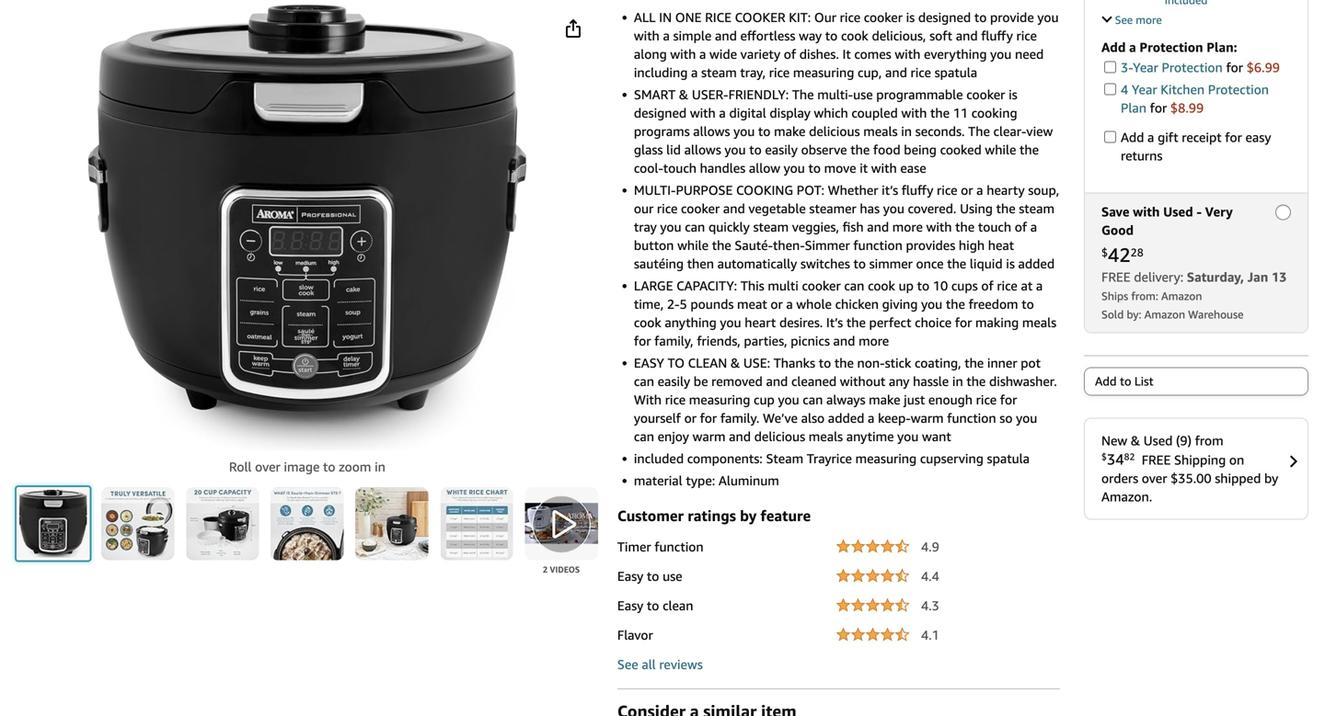 Task type: vqa. For each thing, say whether or not it's contained in the screenshot.
checkbox image
no



Task type: locate. For each thing, give the bounding box(es) containing it.
1 vertical spatial added
[[828, 411, 865, 426]]

liquid
[[970, 256, 1003, 272]]

0 vertical spatial cook
[[841, 28, 869, 43]]

add a gift receipt for easy returns
[[1121, 130, 1271, 163]]

add to list
[[1095, 374, 1154, 389]]

in
[[901, 124, 912, 139], [952, 374, 963, 389], [375, 460, 386, 475]]

more up provides
[[893, 220, 923, 235]]

1 vertical spatial measuring
[[689, 393, 750, 408]]

0 horizontal spatial function
[[655, 540, 704, 555]]

0 horizontal spatial designed
[[634, 106, 687, 121]]

1 horizontal spatial designed
[[918, 10, 971, 25]]

function up simmer
[[854, 238, 903, 253]]

0 vertical spatial while
[[985, 142, 1016, 158]]

1 vertical spatial year
[[1132, 82, 1157, 97]]

to down digital
[[758, 124, 771, 139]]

1 vertical spatial make
[[869, 393, 901, 408]]

everything
[[924, 47, 987, 62]]

make
[[774, 124, 806, 139], [869, 393, 901, 408]]

touch down lid
[[663, 161, 697, 176]]

or
[[961, 183, 973, 198], [771, 297, 783, 312], [684, 411, 697, 426]]

protection
[[1140, 39, 1203, 55], [1162, 60, 1223, 75], [1208, 82, 1269, 97]]

add
[[1102, 39, 1126, 55], [1121, 130, 1144, 145], [1095, 374, 1117, 389]]

and down has
[[867, 220, 889, 235]]

meals up trayrice
[[809, 430, 843, 445]]

display
[[770, 106, 811, 121]]

with inside save with used - very good $ 42 28
[[1133, 204, 1160, 219]]

3-year protection for $6.99
[[1121, 60, 1280, 75]]

& left user-
[[679, 87, 689, 102]]

add up 3-
[[1102, 39, 1126, 55]]

a up the anytime
[[868, 411, 875, 426]]

2 vertical spatial in
[[375, 460, 386, 475]]

zoom
[[339, 460, 371, 475]]

0 vertical spatial by
[[1265, 471, 1279, 486]]

0 vertical spatial amazon
[[1162, 290, 1202, 303]]

$ down good
[[1102, 246, 1108, 259]]

enough
[[928, 393, 973, 408]]

year for 3-
[[1133, 60, 1159, 75]]

steamer
[[809, 201, 857, 216]]

0 vertical spatial touch
[[663, 161, 697, 176]]

by right shipped
[[1265, 471, 1279, 486]]

steam down vegetable
[[753, 220, 789, 235]]

1 vertical spatial use
[[663, 569, 683, 585]]

added
[[1018, 256, 1055, 272], [828, 411, 865, 426]]

by down aluminum
[[740, 508, 757, 525]]

0 horizontal spatial free
[[1102, 269, 1131, 285]]

1 horizontal spatial more
[[893, 220, 923, 235]]

cook up it
[[841, 28, 869, 43]]

to left list
[[1120, 374, 1132, 389]]

way
[[799, 28, 822, 43]]

button
[[634, 238, 674, 253]]

free right the 82
[[1142, 453, 1171, 468]]

the down "chicken"
[[847, 315, 866, 331]]

can up also at the right of page
[[803, 393, 823, 408]]

steam down soup,
[[1019, 201, 1055, 216]]

used left "(9)" at the bottom of the page
[[1144, 433, 1173, 448]]

2 horizontal spatial more
[[1136, 13, 1162, 26]]

used for 82
[[1144, 433, 1173, 448]]

0 vertical spatial used
[[1163, 204, 1193, 219]]

while
[[985, 142, 1016, 158], [677, 238, 709, 253]]

1 vertical spatial meals
[[1022, 315, 1057, 331]]

amazon.
[[1102, 489, 1152, 505]]

1 horizontal spatial see
[[1115, 13, 1133, 26]]

easy
[[617, 569, 644, 585], [617, 599, 644, 614]]

year inside "4 year kitchen protection plan"
[[1132, 82, 1157, 97]]

1 horizontal spatial spatula
[[987, 452, 1030, 467]]

$ inside save with used - very good $ 42 28
[[1102, 246, 1108, 259]]

and down family.
[[729, 430, 751, 445]]

easy
[[634, 356, 664, 371]]

0 horizontal spatial of
[[784, 47, 796, 62]]

protection up "kitchen"
[[1162, 60, 1223, 75]]

2 vertical spatial &
[[1131, 433, 1140, 448]]

add a protection plan: heading
[[1102, 39, 1238, 55]]

None checkbox
[[1104, 61, 1116, 73], [1104, 83, 1116, 95], [1104, 61, 1116, 73], [1104, 83, 1116, 95]]

1 vertical spatial fluffy
[[902, 183, 934, 198]]

fluffy
[[981, 28, 1013, 43], [902, 183, 934, 198]]

of
[[784, 47, 796, 62], [1015, 220, 1027, 235], [981, 279, 994, 294]]

0 horizontal spatial &
[[679, 87, 689, 102]]

1 horizontal spatial by
[[1265, 471, 1279, 486]]

2 horizontal spatial measuring
[[856, 452, 917, 467]]

1 vertical spatial designed
[[634, 106, 687, 121]]

parties,
[[744, 334, 787, 349]]

1 vertical spatial free
[[1142, 453, 1171, 468]]

is up delicious,
[[906, 10, 915, 25]]

(9)
[[1176, 433, 1192, 448]]

over down new & used (9) from $ 34 82
[[1142, 471, 1167, 486]]

2 vertical spatial of
[[981, 279, 994, 294]]

family,
[[654, 334, 694, 349]]

all in one rice cooker kit: our rice cooker is designed to provide you with a simple and effortless way to cook delicious, soft and fluffy rice along with a wide variety of dishes. it comes with everything you need including a steam tray, rice measuring cup, and rice spatula smart & user-friendly: the multi-use programmable cooker is designed with a digital display which coupled with the 11 cooking programs allows you to make delicious meals in seconds. the clear-view glass lid allows you to easily observe the food being cooked while the cool-touch handles allow you to move it with ease multi-purpose cooking pot: whether it's fluffy rice or a hearty soup, our rice cooker and vegetable steamer has you covered. using the steam tray you can quickly steam veggies, fish and more with the touch of a button while the sauté-then-simmer function provides high heat sautéing then automatically switches to simmer once the liquid is added large capacity: this multi cooker can cook up to 10 cups of rice at a time, 2-5 pounds meat or a whole chicken giving you the freedom to cook anything you heart desires. it's the perfect choice for making meals for family, friends, parties, picnics and more easy to clean & use: thanks to the non-stick coating, the inner pot can easily be removed and cleaned without any hassle in the dishwasher. with rice measuring cup you can always make just enough rice for yourself or for family. we've also added a keep-warm function so you can enjoy warm and delicious meals anytime you want included components: steam trayrice measuring cupserving spatula material type: aluminum
[[634, 10, 1060, 489]]

0 vertical spatial steam
[[701, 65, 737, 80]]

0 horizontal spatial while
[[677, 238, 709, 253]]

the up seconds.
[[931, 106, 950, 121]]

0 vertical spatial warm
[[911, 411, 944, 426]]

1 $ from the top
[[1102, 246, 1108, 259]]

make up keep-
[[869, 393, 901, 408]]

cook
[[841, 28, 869, 43], [868, 279, 895, 294], [634, 315, 661, 331]]

0 vertical spatial protection
[[1140, 39, 1203, 55]]

1 vertical spatial easy
[[617, 599, 644, 614]]

used for 42
[[1163, 204, 1193, 219]]

2 easy from the top
[[617, 599, 644, 614]]

used inside save with used - very good $ 42 28
[[1163, 204, 1193, 219]]

2 vertical spatial measuring
[[856, 452, 917, 467]]

0 vertical spatial use
[[853, 87, 873, 102]]

fish
[[843, 220, 864, 235]]

or up enjoy
[[684, 411, 697, 426]]

the
[[792, 87, 814, 102], [968, 124, 990, 139]]

see left all
[[617, 658, 638, 673]]

spatula down "everything"
[[935, 65, 978, 80]]

easy to use
[[617, 569, 683, 585]]

1 vertical spatial see
[[617, 658, 638, 673]]

heat
[[988, 238, 1014, 253]]

pounds
[[691, 297, 734, 312]]

measuring
[[793, 65, 854, 80], [689, 393, 750, 408], [856, 452, 917, 467]]

year down add a protection plan: heading
[[1133, 60, 1159, 75]]

1 horizontal spatial added
[[1018, 256, 1055, 272]]

0 horizontal spatial by
[[740, 508, 757, 525]]

2 vertical spatial add
[[1095, 374, 1117, 389]]

reviews
[[659, 658, 703, 673]]

0 horizontal spatial measuring
[[689, 393, 750, 408]]

Add to List radio
[[1084, 368, 1309, 396]]

is down heat
[[1006, 256, 1015, 272]]

used inside new & used (9) from $ 34 82
[[1144, 433, 1173, 448]]

0 vertical spatial allows
[[693, 124, 730, 139]]

0 horizontal spatial fluffy
[[902, 183, 934, 198]]

more inside dropdown button
[[1136, 13, 1162, 26]]

on
[[1230, 453, 1245, 468]]

allows
[[693, 124, 730, 139], [684, 142, 721, 158]]

the down the 'cooking'
[[968, 124, 990, 139]]

steam down wide
[[701, 65, 737, 80]]

be
[[694, 374, 708, 389]]

easy for easy to clean
[[617, 599, 644, 614]]

use up clean
[[663, 569, 683, 585]]

easily
[[765, 142, 798, 158], [658, 374, 690, 389]]

jan
[[1248, 269, 1269, 285]]

at
[[1021, 279, 1033, 294]]

in up enough at the right of page
[[952, 374, 963, 389]]

function
[[854, 238, 903, 253], [947, 411, 996, 426], [655, 540, 704, 555]]

see right extender expand icon
[[1115, 13, 1133, 26]]

0 vertical spatial easy
[[617, 569, 644, 585]]

see all reviews
[[617, 658, 703, 673]]

by inside free shipping on orders over $35.00 shipped by amazon.
[[1265, 471, 1279, 486]]

add for add a protection plan:
[[1102, 39, 1126, 55]]

1 easy from the top
[[617, 569, 644, 585]]

material
[[634, 474, 683, 489]]

being
[[904, 142, 937, 158]]

0 horizontal spatial meals
[[809, 430, 843, 445]]

function up easy to use
[[655, 540, 704, 555]]

cooking
[[972, 106, 1018, 121]]

free inside free shipping on orders over $35.00 shipped by amazon.
[[1142, 453, 1171, 468]]

add inside "link"
[[1095, 374, 1117, 389]]

use up coupled
[[853, 87, 873, 102]]

1 horizontal spatial steam
[[753, 220, 789, 235]]

warm up components:
[[693, 430, 726, 445]]

1 horizontal spatial in
[[901, 124, 912, 139]]

0 vertical spatial add
[[1102, 39, 1126, 55]]

observe
[[801, 142, 847, 158]]

use
[[853, 87, 873, 102], [663, 569, 683, 585]]

easy
[[1246, 130, 1271, 145]]

free inside free delivery: saturday, jan 13 ships from: amazon sold by: amazon warehouse
[[1102, 269, 1131, 285]]

1 horizontal spatial free
[[1142, 453, 1171, 468]]

for right choice
[[955, 315, 972, 331]]

and
[[715, 28, 737, 43], [956, 28, 978, 43], [885, 65, 907, 80], [723, 201, 745, 216], [867, 220, 889, 235], [833, 334, 855, 349], [766, 374, 788, 389], [729, 430, 751, 445]]

spatula down so
[[987, 452, 1030, 467]]

0 horizontal spatial easily
[[658, 374, 690, 389]]

0 vertical spatial added
[[1018, 256, 1055, 272]]

whether
[[828, 183, 878, 198]]

1 vertical spatial protection
[[1162, 60, 1223, 75]]

free for ships
[[1102, 269, 1131, 285]]

of down hearty
[[1015, 220, 1027, 235]]

protection for year
[[1162, 60, 1223, 75]]

1 horizontal spatial delicious
[[809, 124, 860, 139]]

rice right our
[[840, 10, 861, 25]]

0 horizontal spatial spatula
[[935, 65, 978, 80]]

quickly
[[709, 220, 750, 235]]

with down programmable at the right
[[901, 106, 927, 121]]

1 horizontal spatial touch
[[978, 220, 1012, 235]]

1 vertical spatial function
[[947, 411, 996, 426]]

using
[[960, 201, 993, 216]]

1 horizontal spatial fluffy
[[981, 28, 1013, 43]]

family.
[[720, 411, 760, 426]]

0 vertical spatial make
[[774, 124, 806, 139]]

to down our
[[825, 28, 838, 43]]

see inside dropdown button
[[1115, 13, 1133, 26]]

2 $ from the top
[[1102, 452, 1107, 462]]

you
[[1038, 10, 1059, 25], [990, 47, 1012, 62], [734, 124, 755, 139], [725, 142, 746, 158], [784, 161, 805, 176], [883, 201, 905, 216], [660, 220, 682, 235], [921, 297, 943, 312], [720, 315, 741, 331], [778, 393, 799, 408], [1016, 411, 1037, 426], [897, 430, 919, 445]]

1 vertical spatial touch
[[978, 220, 1012, 235]]

$ inside new & used (9) from $ 34 82
[[1102, 452, 1107, 462]]

rice
[[705, 10, 732, 25]]

included
[[634, 452, 684, 467]]

see for see all reviews
[[617, 658, 638, 673]]

0 vertical spatial in
[[901, 124, 912, 139]]

add inside add a gift receipt for easy returns
[[1121, 130, 1144, 145]]

1 vertical spatial &
[[731, 356, 740, 371]]

designed up soft
[[918, 10, 971, 25]]

0 horizontal spatial added
[[828, 411, 865, 426]]

add for add to list
[[1095, 374, 1117, 389]]

while down the clear-
[[985, 142, 1016, 158]]

$35.00
[[1171, 471, 1212, 486]]

desires.
[[779, 315, 823, 331]]

2 vertical spatial steam
[[753, 220, 789, 235]]

can
[[685, 220, 705, 235], [844, 279, 865, 294], [634, 374, 654, 389], [803, 393, 823, 408], [634, 430, 654, 445]]

0 vertical spatial designed
[[918, 10, 971, 25]]

0 vertical spatial easily
[[765, 142, 798, 158]]

to left clean
[[647, 599, 659, 614]]

dishwasher.
[[989, 374, 1057, 389]]

picnics
[[791, 334, 830, 349]]

0 horizontal spatial or
[[684, 411, 697, 426]]

you up pot:
[[784, 161, 805, 176]]

high
[[959, 238, 985, 253]]

to
[[668, 356, 685, 371]]

year for 4
[[1132, 82, 1157, 97]]

it's
[[826, 315, 843, 331]]

freedom
[[969, 297, 1018, 312]]

0 horizontal spatial touch
[[663, 161, 697, 176]]

roll
[[229, 460, 252, 475]]

can up with
[[634, 374, 654, 389]]

aroma professional arc-1230b grain, oatmeal,slow cooker, saute, steam, timer, 10 cup uncooked/20 cup cooked, black image
[[88, 4, 527, 451]]

for left family.
[[700, 411, 717, 426]]

it
[[843, 47, 851, 62]]

warm up want
[[911, 411, 944, 426]]

None submit
[[17, 488, 90, 561], [101, 488, 174, 561], [186, 488, 259, 561], [271, 488, 344, 561], [355, 488, 429, 561], [440, 488, 513, 561], [525, 488, 598, 561], [17, 488, 90, 561], [101, 488, 174, 561], [186, 488, 259, 561], [271, 488, 344, 561], [355, 488, 429, 561], [440, 488, 513, 561], [525, 488, 598, 561]]

year
[[1133, 60, 1159, 75], [1132, 82, 1157, 97]]

tray,
[[740, 65, 766, 80]]

and up "everything"
[[956, 28, 978, 43]]

one
[[675, 10, 702, 25]]

easy for easy to use
[[617, 569, 644, 585]]

0 vertical spatial see
[[1115, 13, 1133, 26]]

1 horizontal spatial over
[[1142, 471, 1167, 486]]

measuring down dishes.
[[793, 65, 854, 80]]

enjoy
[[658, 430, 689, 445]]

warm
[[911, 411, 944, 426], [693, 430, 726, 445]]

by:
[[1127, 308, 1142, 321]]

while up then
[[677, 238, 709, 253]]

you up handles
[[725, 142, 746, 158]]

0 horizontal spatial see
[[617, 658, 638, 673]]

a down in
[[663, 28, 670, 43]]

cooker up whole
[[802, 279, 841, 294]]

1 horizontal spatial function
[[854, 238, 903, 253]]

choice
[[915, 315, 952, 331]]

see for see more
[[1115, 13, 1133, 26]]

sautéing
[[634, 256, 684, 272]]

removed
[[712, 374, 763, 389]]

delicious down we've
[[754, 430, 805, 445]]

1 vertical spatial allows
[[684, 142, 721, 158]]

1 vertical spatial the
[[968, 124, 990, 139]]

cooker down "purpose" on the top right of page
[[681, 201, 720, 216]]

free up ships on the top right of page
[[1102, 269, 1131, 285]]

1 horizontal spatial or
[[771, 297, 783, 312]]

meals down coupled
[[863, 124, 898, 139]]

cooking
[[736, 183, 793, 198]]

$ down new
[[1102, 452, 1107, 462]]

can up "chicken"
[[844, 279, 865, 294]]

or up the using
[[961, 183, 973, 198]]

0 horizontal spatial the
[[792, 87, 814, 102]]

image
[[284, 460, 320, 475]]

2 vertical spatial is
[[1006, 256, 1015, 272]]

with down delicious,
[[895, 47, 921, 62]]

aluminum
[[719, 474, 779, 489]]

stick
[[885, 356, 911, 371]]

thanks
[[774, 356, 815, 371]]

0 vertical spatial meals
[[863, 124, 898, 139]]

more
[[1136, 13, 1162, 26], [893, 220, 923, 235], [859, 334, 889, 349]]

sauté-
[[735, 238, 773, 253]]

measuring down removed
[[689, 393, 750, 408]]

1 vertical spatial warm
[[693, 430, 726, 445]]



Task type: describe. For each thing, give the bounding box(es) containing it.
wide
[[710, 47, 737, 62]]

we've
[[763, 411, 798, 426]]

flavor
[[617, 628, 653, 643]]

for up the "easy"
[[634, 334, 651, 349]]

0 vertical spatial spatula
[[935, 65, 978, 80]]

a down user-
[[719, 106, 726, 121]]

the down view
[[1020, 142, 1039, 158]]

& inside new & used (9) from $ 34 82
[[1131, 433, 1140, 448]]

from
[[1195, 433, 1224, 448]]

2 vertical spatial function
[[655, 540, 704, 555]]

you down digital
[[734, 124, 755, 139]]

delicious,
[[872, 28, 926, 43]]

2 horizontal spatial meals
[[1022, 315, 1057, 331]]

11
[[953, 106, 968, 121]]

the up it on the right of page
[[851, 142, 870, 158]]

it
[[860, 161, 868, 176]]

yourself
[[634, 411, 681, 426]]

cooker up the 'cooking'
[[967, 87, 1005, 102]]

2 vertical spatial cook
[[634, 315, 661, 331]]

need
[[1015, 47, 1044, 62]]

simmer
[[805, 238, 850, 253]]

whole
[[796, 297, 832, 312]]

protection inside "4 year kitchen protection plan"
[[1208, 82, 1269, 97]]

you up button
[[660, 220, 682, 235]]

82
[[1124, 452, 1135, 462]]

a up 3-
[[1129, 39, 1136, 55]]

to up allow
[[749, 142, 762, 158]]

our
[[634, 201, 654, 216]]

for down plan:
[[1226, 60, 1243, 75]]

free for $35.00
[[1142, 453, 1171, 468]]

protection for a
[[1140, 39, 1203, 55]]

2 horizontal spatial in
[[952, 374, 963, 389]]

and up cup
[[766, 374, 788, 389]]

hearty
[[987, 183, 1025, 198]]

you down keep-
[[897, 430, 919, 445]]

you up choice
[[921, 297, 943, 312]]

use:
[[744, 356, 770, 371]]

1 horizontal spatial easily
[[765, 142, 798, 158]]

user-
[[692, 87, 729, 102]]

customer ratings by feature
[[617, 508, 811, 525]]

3-year protection link
[[1121, 60, 1223, 75]]

add for add a gift receipt for easy returns
[[1121, 130, 1144, 145]]

components:
[[687, 452, 763, 467]]

non-
[[857, 356, 885, 371]]

vegetable
[[749, 201, 806, 216]]

and up wide
[[715, 28, 737, 43]]

add to list link
[[1085, 368, 1308, 395]]

1 horizontal spatial warm
[[911, 411, 944, 426]]

sold
[[1102, 308, 1124, 321]]

automatically
[[717, 256, 797, 272]]

5
[[680, 297, 687, 312]]

gift
[[1158, 130, 1179, 145]]

large
[[634, 279, 673, 294]]

1 horizontal spatial make
[[869, 393, 901, 408]]

with down covered.
[[926, 220, 952, 235]]

a up user-
[[691, 65, 698, 80]]

smart
[[634, 87, 676, 102]]

use inside the all in one rice cooker kit: our rice cooker is designed to provide you with a simple and effortless way to cook delicious, soft and fluffy rice along with a wide variety of dishes. it comes with everything you need including a steam tray, rice measuring cup, and rice spatula smart & user-friendly: the multi-use programmable cooker is designed with a digital display which coupled with the 11 cooking programs allows you to make delicious meals in seconds. the clear-view glass lid allows you to easily observe the food being cooked while the cool-touch handles allow you to move it with ease multi-purpose cooking pot: whether it's fluffy rice or a hearty soup, our rice cooker and vegetable steamer has you covered. using the steam tray you can quickly steam veggies, fish and more with the touch of a button while the sauté-then-simmer function provides high heat sautéing then automatically switches to simmer once the liquid is added large capacity: this multi cooker can cook up to 10 cups of rice at a time, 2-5 pounds meat or a whole chicken giving you the freedom to cook anything you heart desires. it's the perfect choice for making meals for family, friends, parties, picnics and more easy to clean & use: thanks to the non-stick coating, the inner pot can easily be removed and cleaned without any hassle in the dishwasher. with rice measuring cup you can always make just enough rice for yourself or for family. we've also added a keep-warm function so you can enjoy warm and delicious meals anytime you want included components: steam trayrice measuring cupserving spatula material type: aluminum
[[853, 87, 873, 102]]

a down the multi
[[786, 297, 793, 312]]

move
[[824, 161, 856, 176]]

13
[[1272, 269, 1287, 285]]

rice up covered.
[[937, 183, 958, 198]]

along
[[634, 47, 667, 62]]

shipping
[[1174, 453, 1226, 468]]

4 year kitchen protection plan link
[[1121, 82, 1269, 115]]

to right up
[[917, 279, 930, 294]]

and down it's
[[833, 334, 855, 349]]

radio inactive image
[[1276, 205, 1291, 220]]

with down food
[[871, 161, 897, 176]]

2 vertical spatial meals
[[809, 430, 843, 445]]

you down it's at the right of page
[[883, 201, 905, 216]]

0 vertical spatial delicious
[[809, 124, 860, 139]]

0 horizontal spatial warm
[[693, 430, 726, 445]]

rice up programmable at the right
[[911, 65, 931, 80]]

once
[[916, 256, 944, 272]]

4
[[1121, 82, 1129, 97]]

1 vertical spatial amazon
[[1145, 308, 1185, 321]]

for up so
[[1000, 393, 1017, 408]]

with down all
[[634, 28, 660, 43]]

1 vertical spatial of
[[1015, 220, 1027, 235]]

1 vertical spatial while
[[677, 238, 709, 253]]

extender expand image
[[1102, 12, 1112, 23]]

from:
[[1131, 290, 1159, 303]]

dishes.
[[800, 47, 839, 62]]

rice down multi-
[[657, 201, 678, 216]]

type:
[[686, 474, 715, 489]]

cool-
[[634, 161, 663, 176]]

with
[[634, 393, 662, 408]]

chicken
[[835, 297, 879, 312]]

0 vertical spatial of
[[784, 47, 796, 62]]

the up the without
[[835, 356, 854, 371]]

can down yourself
[[634, 430, 654, 445]]

0 horizontal spatial more
[[859, 334, 889, 349]]

to left zoom
[[323, 460, 335, 475]]

up
[[899, 279, 914, 294]]

to left simmer
[[854, 256, 866, 272]]

clean
[[688, 356, 727, 371]]

a inside add a gift receipt for easy returns
[[1148, 130, 1154, 145]]

all
[[634, 10, 656, 25]]

glass
[[634, 142, 663, 158]]

1 horizontal spatial &
[[731, 356, 740, 371]]

1 horizontal spatial while
[[985, 142, 1016, 158]]

42
[[1108, 243, 1131, 266]]

videos
[[550, 565, 580, 575]]

with down user-
[[690, 106, 716, 121]]

$6.99
[[1247, 60, 1280, 75]]

programs
[[634, 124, 690, 139]]

a left wide
[[699, 47, 706, 62]]

1 horizontal spatial of
[[981, 279, 994, 294]]

0 vertical spatial or
[[961, 183, 973, 198]]

multi-
[[817, 87, 853, 102]]

cupserving
[[920, 452, 984, 467]]

for right the plan
[[1150, 100, 1167, 115]]

0 horizontal spatial make
[[774, 124, 806, 139]]

1 vertical spatial easily
[[658, 374, 690, 389]]

veggies,
[[792, 220, 839, 235]]

1 vertical spatial or
[[771, 297, 783, 312]]

the up high
[[955, 220, 975, 235]]

1 horizontal spatial the
[[968, 124, 990, 139]]

over inside free shipping on orders over $35.00 shipped by amazon.
[[1142, 471, 1167, 486]]

easy to clean
[[617, 599, 694, 614]]

clear-
[[994, 124, 1027, 139]]

coating,
[[915, 356, 961, 371]]

2 horizontal spatial function
[[947, 411, 996, 426]]

cooked
[[940, 142, 982, 158]]

the up enough at the right of page
[[967, 374, 986, 389]]

you up friends,
[[720, 315, 741, 331]]

rice right enough at the right of page
[[976, 393, 997, 408]]

time,
[[634, 297, 664, 312]]

you left need
[[990, 47, 1012, 62]]

with down simple
[[670, 47, 696, 62]]

allow
[[749, 161, 780, 176]]

and right cup,
[[885, 65, 907, 80]]

to up easy to clean
[[647, 569, 659, 585]]

provide
[[990, 10, 1034, 25]]

1 vertical spatial more
[[893, 220, 923, 235]]

to inside "link"
[[1120, 374, 1132, 389]]

can left 'quickly'
[[685, 220, 705, 235]]

making
[[976, 315, 1019, 331]]

1 vertical spatial steam
[[1019, 201, 1055, 216]]

rice left at
[[997, 279, 1018, 294]]

in
[[659, 10, 672, 25]]

the down cups
[[946, 297, 965, 312]]

tray
[[634, 220, 657, 235]]

soup,
[[1028, 183, 1060, 198]]

rice down variety
[[769, 65, 790, 80]]

and up 'quickly'
[[723, 201, 745, 216]]

0 vertical spatial is
[[906, 10, 915, 25]]

to up the cleaned
[[819, 356, 831, 371]]

0 horizontal spatial delicious
[[754, 430, 805, 445]]

a up the using
[[977, 183, 983, 198]]

plan:
[[1207, 39, 1238, 55]]

friendly:
[[729, 87, 789, 102]]

0 horizontal spatial use
[[663, 569, 683, 585]]

the down 'quickly'
[[712, 238, 731, 253]]

to down at
[[1022, 297, 1034, 312]]

lid
[[666, 142, 681, 158]]

3-
[[1121, 60, 1133, 75]]

cup,
[[858, 65, 882, 80]]

2 vertical spatial or
[[684, 411, 697, 426]]

a down soup,
[[1031, 220, 1037, 235]]

$8.99
[[1171, 100, 1204, 115]]

for inside add a gift receipt for easy returns
[[1225, 130, 1242, 145]]

the down hearty
[[996, 201, 1016, 216]]

see more
[[1115, 13, 1162, 26]]

rice up need
[[1017, 28, 1037, 43]]

heart
[[745, 315, 776, 331]]

then
[[687, 256, 714, 272]]

see all reviews link
[[617, 658, 703, 673]]

you up we've
[[778, 393, 799, 408]]

to down observe
[[809, 161, 821, 176]]

feature
[[761, 508, 811, 525]]

to left provide at top
[[975, 10, 987, 25]]

new
[[1102, 433, 1128, 448]]

new & used (9) from $ 34 82
[[1102, 433, 1224, 468]]

0 vertical spatial the
[[792, 87, 814, 102]]

you right so
[[1016, 411, 1037, 426]]

rice up yourself
[[665, 393, 686, 408]]

friends,
[[697, 334, 741, 349]]

1 horizontal spatial measuring
[[793, 65, 854, 80]]

has
[[860, 201, 880, 216]]

the up cups
[[947, 256, 967, 272]]

a right at
[[1036, 279, 1043, 294]]

variety
[[741, 47, 781, 62]]

1 vertical spatial is
[[1009, 87, 1018, 102]]

Add a gift receipt for easy returns checkbox
[[1104, 131, 1116, 143]]

any
[[889, 374, 910, 389]]

0 horizontal spatial over
[[255, 460, 280, 475]]

1 vertical spatial cook
[[868, 279, 895, 294]]

meat
[[737, 297, 767, 312]]

cups
[[951, 279, 978, 294]]

cooker up delicious,
[[864, 10, 903, 25]]

you right provide at top
[[1038, 10, 1059, 25]]

trayrice
[[807, 452, 852, 467]]

the left inner
[[965, 356, 984, 371]]



